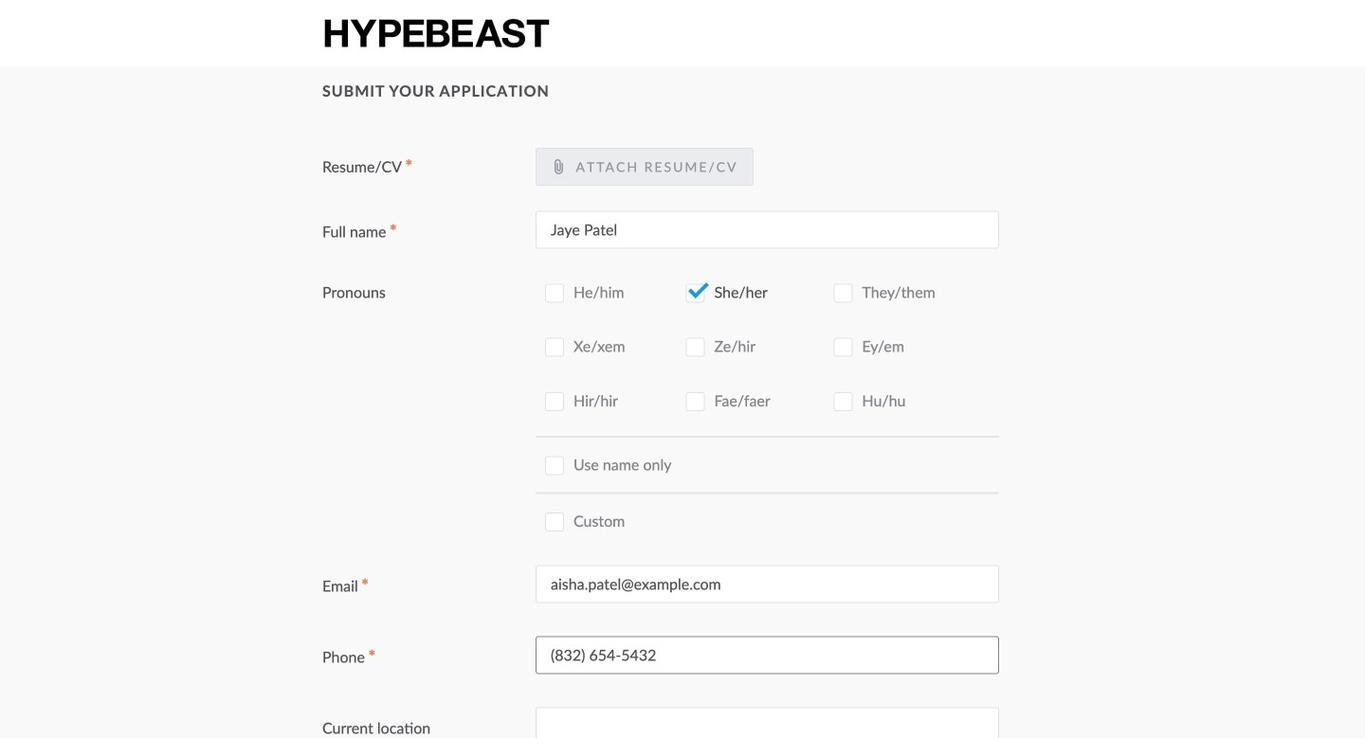 Task type: locate. For each thing, give the bounding box(es) containing it.
None checkbox
[[545, 284, 564, 303], [834, 284, 853, 303], [834, 338, 853, 357], [686, 393, 705, 412], [545, 457, 564, 475], [545, 284, 564, 303], [834, 284, 853, 303], [834, 338, 853, 357], [686, 393, 705, 412], [545, 457, 564, 475]]

None checkbox
[[686, 284, 705, 303], [545, 338, 564, 357], [686, 338, 705, 357], [545, 393, 564, 412], [834, 393, 853, 412], [545, 513, 564, 532], [686, 284, 705, 303], [545, 338, 564, 357], [686, 338, 705, 357], [545, 393, 564, 412], [834, 393, 853, 412], [545, 513, 564, 532]]

paperclip image
[[551, 159, 566, 175]]

None email field
[[536, 565, 999, 603]]

None text field
[[536, 211, 999, 249], [536, 636, 999, 674], [536, 708, 999, 739], [536, 211, 999, 249], [536, 636, 999, 674], [536, 708, 999, 739]]



Task type: vqa. For each thing, say whether or not it's contained in the screenshot.
email field on the bottom of the page
yes



Task type: describe. For each thing, give the bounding box(es) containing it.
hypebeast logo image
[[322, 17, 551, 50]]



